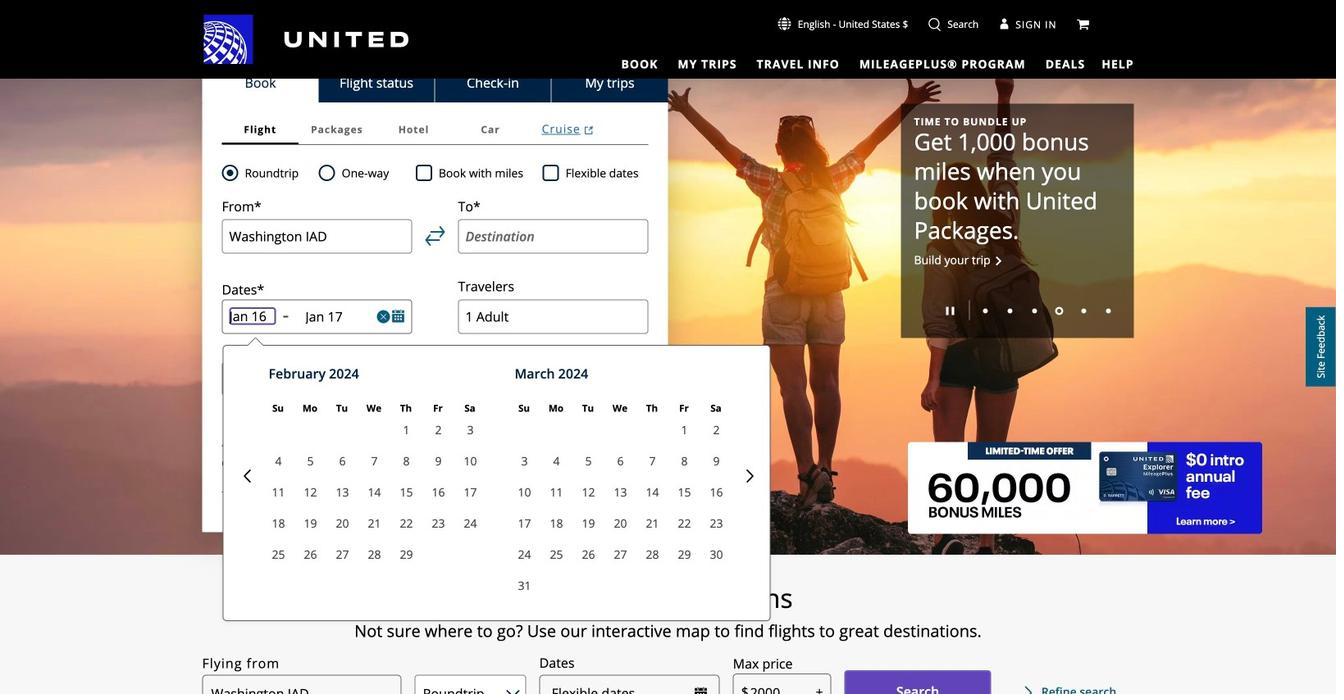 Task type: locate. For each thing, give the bounding box(es) containing it.
slide 5 of 6 image
[[1082, 309, 1087, 314]]

navigation
[[0, 14, 1337, 74]]

Return text field
[[306, 308, 370, 326]]

slide 3 of 6 image
[[1033, 309, 1038, 314]]

carousel buttons element
[[914, 295, 1121, 325]]

flexible dates image
[[695, 688, 708, 695]]

tab list
[[612, 50, 1089, 74], [202, 63, 668, 103], [222, 114, 649, 145]]

slide 6 of 6 image
[[1106, 309, 1111, 314]]

None text field
[[733, 674, 832, 695]]

currently in english united states	$ enter to change image
[[778, 17, 792, 30]]

slide 1 of 6 image
[[983, 309, 988, 314]]

one way flight search element
[[335, 163, 389, 183]]

main content
[[0, 0, 1337, 695]]



Task type: describe. For each thing, give the bounding box(es) containing it.
Origin text field
[[222, 219, 412, 254]]

move forward to switch to the next month. image
[[744, 470, 757, 483]]

book with miles element
[[416, 163, 543, 183]]

flying from element
[[202, 654, 280, 674]]

Flying from text field
[[202, 676, 402, 695]]

move backward to switch to the previous month. image
[[241, 470, 254, 483]]

slide 2 of 6 image
[[1008, 309, 1013, 314]]

Departure text field
[[229, 308, 276, 326]]

round trip flight search element
[[238, 163, 299, 183]]

pause image
[[946, 307, 955, 315]]

united logo link to homepage image
[[204, 15, 409, 64]]

view cart, click to view list of recently searched saved trips. image
[[1077, 18, 1090, 31]]

please enter the max price in the input text or tab to access the slider to set the max price. element
[[733, 655, 793, 674]]

not sure where to go? use our interactive map to find flights to great destinations. element
[[108, 622, 1229, 642]]

calendar application
[[228, 346, 1236, 621]]

explore destinations element
[[108, 583, 1229, 615]]

Destination text field
[[458, 219, 649, 254]]

slide 4 of 6 image
[[1056, 307, 1064, 315]]

reverse origin and destination image
[[425, 226, 445, 246]]



Task type: vqa. For each thing, say whether or not it's contained in the screenshot.
text field
yes



